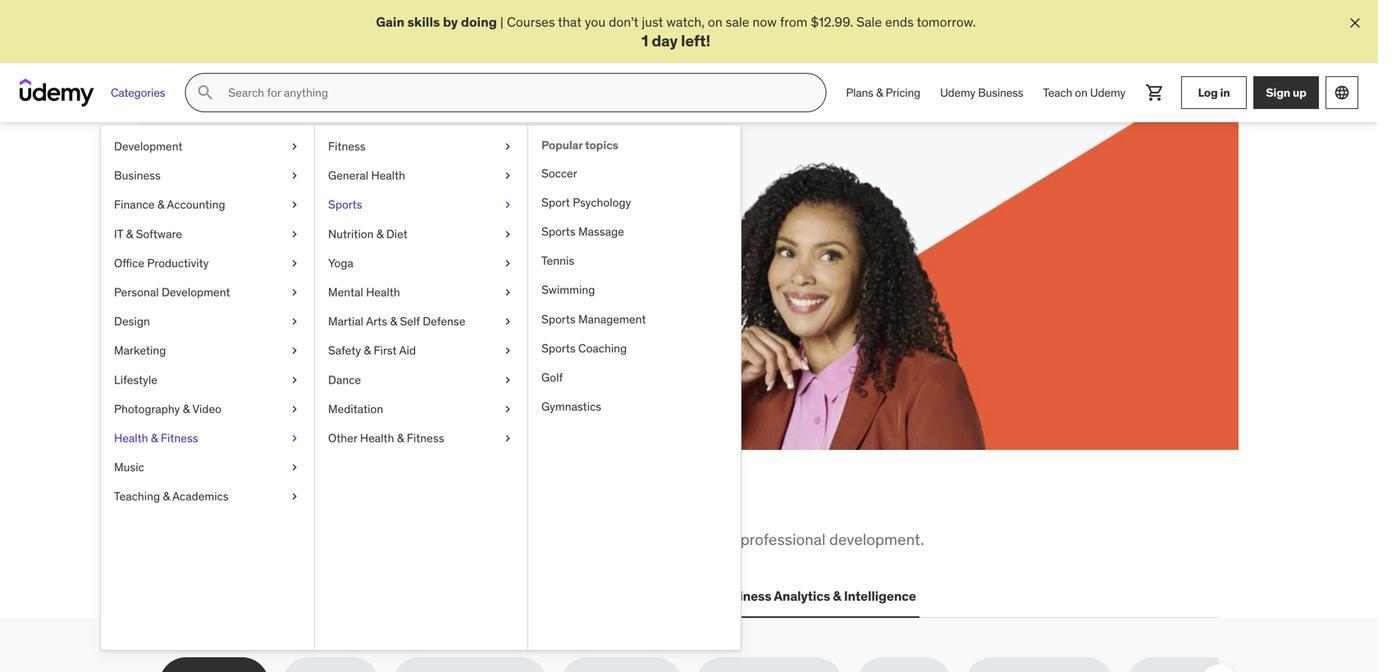 Task type: vqa. For each thing, say whether or not it's contained in the screenshot.
xsmall image in the Finance & Accounting link
yes



Task type: locate. For each thing, give the bounding box(es) containing it.
sports inside sports coaching link
[[541, 341, 576, 356]]

& left diet
[[376, 227, 384, 242]]

1 horizontal spatial skills
[[325, 530, 360, 550]]

sign
[[1266, 85, 1290, 100]]

development down categories dropdown button
[[114, 139, 183, 154]]

it for it certifications
[[295, 588, 306, 605]]

submit search image
[[196, 83, 215, 103]]

1 horizontal spatial in
[[443, 489, 468, 523]]

in
[[1220, 85, 1230, 100], [350, 267, 360, 284], [443, 489, 468, 523]]

courses for (and
[[218, 267, 266, 284]]

0 horizontal spatial courses
[[218, 267, 266, 284]]

xsmall image
[[501, 139, 514, 155], [501, 168, 514, 184], [288, 197, 301, 213], [501, 197, 514, 213], [288, 226, 301, 242], [501, 226, 514, 242], [288, 256, 301, 272], [501, 256, 514, 272], [288, 285, 301, 301], [501, 285, 514, 301], [501, 314, 514, 330], [288, 372, 301, 388], [501, 372, 514, 388], [288, 402, 301, 418], [501, 431, 514, 447]]

2 vertical spatial skills
[[325, 530, 360, 550]]

xsmall image inside sports link
[[501, 197, 514, 213]]

other
[[328, 431, 357, 446]]

ends up pricing at the right of page
[[885, 14, 914, 30]]

development
[[114, 139, 183, 154], [162, 285, 230, 300]]

xsmall image inside the nutrition & diet "link"
[[501, 226, 514, 242]]

xsmall image for meditation
[[501, 402, 514, 418]]

$12.99. inside 'learn, practice, succeed (and save) courses for every skill in your learning journey, starting at $12.99. sale ends tomorrow.'
[[233, 286, 276, 302]]

xsmall image inside design link
[[288, 314, 301, 330]]

you
[[585, 14, 606, 30], [324, 489, 371, 523]]

you right that
[[585, 14, 606, 30]]

1 vertical spatial sale
[[279, 286, 304, 302]]

you up to
[[324, 489, 371, 523]]

xsmall image inside 'general health' link
[[501, 168, 514, 184]]

& down photography
[[151, 431, 158, 446]]

business
[[978, 85, 1023, 100], [114, 168, 161, 183], [716, 588, 771, 605]]

1 horizontal spatial sale
[[856, 14, 882, 30]]

0 horizontal spatial tomorrow.
[[339, 286, 398, 302]]

it up the office on the top left
[[114, 227, 123, 242]]

1 horizontal spatial ends
[[885, 14, 914, 30]]

health & fitness link
[[101, 424, 314, 453]]

courses
[[507, 14, 555, 30], [218, 267, 266, 284]]

courses up "at"
[[218, 267, 266, 284]]

martial arts & self defense
[[328, 314, 465, 329]]

0 vertical spatial sale
[[856, 14, 882, 30]]

xsmall image inside meditation link
[[501, 402, 514, 418]]

gain skills by doing | courses that you don't just watch, on sale now from $12.99. sale ends tomorrow. 1 day left!
[[376, 14, 976, 50]]

1 vertical spatial in
[[350, 267, 360, 284]]

sports up tennis
[[541, 225, 576, 239]]

personal
[[114, 285, 159, 300]]

business link
[[101, 161, 314, 191]]

other health & fitness link
[[315, 424, 527, 453]]

& inside "link"
[[376, 227, 384, 242]]

don't
[[609, 14, 639, 30]]

& right teaching
[[163, 490, 170, 504]]

xsmall image
[[288, 139, 301, 155], [288, 168, 301, 184], [288, 314, 301, 330], [288, 343, 301, 359], [501, 343, 514, 359], [501, 402, 514, 418], [288, 431, 301, 447], [288, 460, 301, 476], [288, 489, 301, 505]]

xsmall image inside other health & fitness link
[[501, 431, 514, 447]]

1 horizontal spatial on
[[1075, 85, 1088, 100]]

1 horizontal spatial tomorrow.
[[917, 14, 976, 30]]

in inside all the skills you need in one place from critical workplace skills to technical topics, our catalog supports well-rounded professional development.
[[443, 489, 468, 523]]

xsmall image for office productivity
[[288, 256, 301, 272]]

sale inside 'learn, practice, succeed (and save) courses for every skill in your learning journey, starting at $12.99. sale ends tomorrow.'
[[279, 286, 304, 302]]

sports down swimming
[[541, 312, 576, 327]]

in right the log
[[1220, 85, 1230, 100]]

tomorrow. inside 'learn, practice, succeed (and save) courses for every skill in your learning journey, starting at $12.99. sale ends tomorrow.'
[[339, 286, 398, 302]]

0 horizontal spatial fitness
[[161, 431, 198, 446]]

defense
[[423, 314, 465, 329]]

0 vertical spatial in
[[1220, 85, 1230, 100]]

xsmall image for safety & first aid
[[501, 343, 514, 359]]

starting
[[492, 267, 537, 284]]

critical
[[199, 530, 246, 550]]

mental
[[328, 285, 363, 300]]

courses for doing
[[507, 14, 555, 30]]

sport psychology
[[541, 195, 631, 210]]

sale inside gain skills by doing | courses that you don't just watch, on sale now from $12.99. sale ends tomorrow. 1 day left!
[[856, 14, 882, 30]]

1 horizontal spatial $12.99.
[[811, 14, 853, 30]]

sale up plans
[[856, 14, 882, 30]]

xsmall image inside martial arts & self defense link
[[501, 314, 514, 330]]

& right analytics
[[833, 588, 841, 605]]

0 vertical spatial business
[[978, 85, 1023, 100]]

xsmall image for marketing
[[288, 343, 301, 359]]

0 horizontal spatial you
[[324, 489, 371, 523]]

1 horizontal spatial it
[[295, 588, 306, 605]]

sports inside sports massage link
[[541, 225, 576, 239]]

tomorrow.
[[917, 14, 976, 30], [339, 286, 398, 302]]

sports down general
[[328, 198, 362, 212]]

0 horizontal spatial udemy
[[940, 85, 976, 100]]

0 vertical spatial on
[[708, 14, 723, 30]]

sports massage link
[[528, 218, 741, 247]]

tomorrow. down 'your'
[[339, 286, 398, 302]]

0 horizontal spatial skills
[[249, 489, 319, 523]]

1 vertical spatial courses
[[218, 267, 266, 284]]

xsmall image inside business link
[[288, 168, 301, 184]]

business for business analytics & intelligence
[[716, 588, 771, 605]]

fitness up general
[[328, 139, 366, 154]]

& left self in the top left of the page
[[390, 314, 397, 329]]

& for software
[[126, 227, 133, 242]]

now
[[753, 14, 777, 30]]

safety
[[328, 344, 361, 358]]

tomorrow. up udemy business
[[917, 14, 976, 30]]

workplace
[[249, 530, 321, 550]]

0 horizontal spatial sale
[[279, 286, 304, 302]]

health & fitness
[[114, 431, 198, 446]]

sale for |
[[856, 14, 882, 30]]

$12.99. right from
[[811, 14, 853, 30]]

xsmall image inside the music link
[[288, 460, 301, 476]]

nutrition
[[328, 227, 374, 242]]

health right other
[[360, 431, 394, 446]]

xsmall image inside it & software link
[[288, 226, 301, 242]]

xsmall image inside photography & video 'link'
[[288, 402, 301, 418]]

productivity
[[147, 256, 209, 271]]

2 horizontal spatial in
[[1220, 85, 1230, 100]]

1 horizontal spatial business
[[716, 588, 771, 605]]

day
[[652, 31, 678, 50]]

1 vertical spatial tomorrow.
[[339, 286, 398, 302]]

& right finance
[[157, 198, 164, 212]]

0 vertical spatial $12.99.
[[811, 14, 853, 30]]

xsmall image inside office productivity link
[[288, 256, 301, 272]]

business analytics & intelligence
[[716, 588, 916, 605]]

sports link
[[315, 191, 527, 220]]

general health link
[[315, 161, 527, 191]]

xsmall image for design
[[288, 314, 301, 330]]

xsmall image inside lifestyle 'link'
[[288, 372, 301, 388]]

skills up workplace
[[249, 489, 319, 523]]

2 vertical spatial business
[[716, 588, 771, 605]]

office productivity link
[[101, 249, 314, 278]]

courses inside 'learn, practice, succeed (and save) courses for every skill in your learning journey, starting at $12.99. sale ends tomorrow.'
[[218, 267, 266, 284]]

xsmall image for lifestyle
[[288, 372, 301, 388]]

for
[[270, 267, 286, 284]]

skills left by
[[407, 14, 440, 30]]

it for it & software
[[114, 227, 123, 242]]

from
[[780, 14, 808, 30]]

golf link
[[528, 364, 741, 393]]

health for other health & fitness
[[360, 431, 394, 446]]

fitness down photography & video
[[161, 431, 198, 446]]

1 horizontal spatial you
[[585, 14, 606, 30]]

0 horizontal spatial on
[[708, 14, 723, 30]]

gymnastics link
[[528, 393, 741, 422]]

1 horizontal spatial udemy
[[1090, 85, 1126, 100]]

xsmall image inside finance & accounting link
[[288, 197, 301, 213]]

fitness down meditation link
[[407, 431, 444, 446]]

sport psychology link
[[528, 188, 741, 218]]

1 vertical spatial development
[[162, 285, 230, 300]]

1 horizontal spatial courses
[[507, 14, 555, 30]]

gymnastics
[[541, 400, 601, 414]]

& left first
[[364, 344, 371, 358]]

data
[[499, 588, 528, 605]]

0 vertical spatial it
[[114, 227, 123, 242]]

business inside button
[[716, 588, 771, 605]]

1 vertical spatial you
[[324, 489, 371, 523]]

on left sale at the right top of the page
[[708, 14, 723, 30]]

lifestyle link
[[101, 366, 314, 395]]

0 horizontal spatial business
[[114, 168, 161, 183]]

sports up golf
[[541, 341, 576, 356]]

technical
[[381, 530, 444, 550]]

1 vertical spatial business
[[114, 168, 161, 183]]

Search for anything text field
[[225, 79, 806, 107]]

xsmall image for mental health
[[501, 285, 514, 301]]

udemy right pricing at the right of page
[[940, 85, 976, 100]]

2 horizontal spatial business
[[978, 85, 1023, 100]]

watch,
[[666, 14, 705, 30]]

courses right |
[[507, 14, 555, 30]]

1 vertical spatial on
[[1075, 85, 1088, 100]]

0 horizontal spatial it
[[114, 227, 123, 242]]

2 vertical spatial in
[[443, 489, 468, 523]]

succeed
[[425, 194, 527, 228]]

mental health link
[[315, 278, 527, 307]]

it left certifications
[[295, 588, 306, 605]]

sports inside sports management link
[[541, 312, 576, 327]]

personal development link
[[101, 278, 314, 307]]

0 vertical spatial you
[[585, 14, 606, 30]]

& left video
[[183, 402, 190, 417]]

photography
[[114, 402, 180, 417]]

catalog
[[524, 530, 575, 550]]

sports coaching link
[[528, 334, 741, 364]]

0 horizontal spatial in
[[350, 267, 360, 284]]

1
[[641, 31, 648, 50]]

(and
[[218, 227, 275, 261]]

development down office productivity link at the top left of the page
[[162, 285, 230, 300]]

log
[[1198, 85, 1218, 100]]

& right plans
[[876, 85, 883, 100]]

soccer
[[541, 166, 577, 181]]

2 horizontal spatial fitness
[[407, 431, 444, 446]]

tomorrow. for |
[[917, 14, 976, 30]]

xsmall image inside teaching & academics link
[[288, 489, 301, 505]]

xsmall image inside the yoga link
[[501, 256, 514, 272]]

professional
[[741, 530, 826, 550]]

business left analytics
[[716, 588, 771, 605]]

0 horizontal spatial ends
[[307, 286, 336, 302]]

intelligence
[[844, 588, 916, 605]]

in up topics,
[[443, 489, 468, 523]]

xsmall image for general health
[[501, 168, 514, 184]]

0 vertical spatial tomorrow.
[[917, 14, 976, 30]]

& inside 'link'
[[183, 402, 190, 417]]

fitness
[[328, 139, 366, 154], [161, 431, 198, 446], [407, 431, 444, 446]]

1 vertical spatial $12.99.
[[233, 286, 276, 302]]

sale down "every"
[[279, 286, 304, 302]]

sports element
[[527, 126, 741, 651]]

teaching
[[114, 490, 160, 504]]

skills left to
[[325, 530, 360, 550]]

ends
[[885, 14, 914, 30], [307, 286, 336, 302]]

courses inside gain skills by doing | courses that you don't just watch, on sale now from $12.99. sale ends tomorrow. 1 day left!
[[507, 14, 555, 30]]

$12.99. for |
[[811, 14, 853, 30]]

xsmall image inside fitness link
[[501, 139, 514, 155]]

xsmall image for finance & accounting
[[288, 197, 301, 213]]

0 vertical spatial skills
[[407, 14, 440, 30]]

health down 'your'
[[366, 285, 400, 300]]

sports management link
[[528, 305, 741, 334]]

udemy business link
[[930, 73, 1033, 113]]

$12.99. inside gain skills by doing | courses that you don't just watch, on sale now from $12.99. sale ends tomorrow. 1 day left!
[[811, 14, 853, 30]]

xsmall image inside dance "link"
[[501, 372, 514, 388]]

xsmall image inside personal development link
[[288, 285, 301, 301]]

popular topics
[[541, 138, 618, 153]]

business up finance
[[114, 168, 161, 183]]

xsmall image inside safety & first aid link
[[501, 343, 514, 359]]

0 horizontal spatial $12.99.
[[233, 286, 276, 302]]

& down meditation link
[[397, 431, 404, 446]]

0 vertical spatial ends
[[885, 14, 914, 30]]

health
[[371, 168, 405, 183], [366, 285, 400, 300], [114, 431, 148, 446], [360, 431, 394, 446]]

on right teach
[[1075, 85, 1088, 100]]

lifestyle
[[114, 373, 157, 388]]

martial arts & self defense link
[[315, 307, 527, 337]]

1 vertical spatial it
[[295, 588, 306, 605]]

ends down skill
[[307, 286, 336, 302]]

xsmall image for nutrition & diet
[[501, 226, 514, 242]]

sale
[[726, 14, 749, 30]]

development.
[[829, 530, 924, 550]]

it certifications
[[295, 588, 392, 605]]

categories button
[[101, 73, 175, 113]]

xsmall image inside health & fitness link
[[288, 431, 301, 447]]

health for mental health
[[366, 285, 400, 300]]

1 vertical spatial ends
[[307, 286, 336, 302]]

it inside button
[[295, 588, 306, 605]]

topics,
[[447, 530, 494, 550]]

ends inside gain skills by doing | courses that you don't just watch, on sale now from $12.99. sale ends tomorrow. 1 day left!
[[885, 14, 914, 30]]

tennis link
[[528, 247, 741, 276]]

on
[[708, 14, 723, 30], [1075, 85, 1088, 100]]

business left teach
[[978, 85, 1023, 100]]

health right general
[[371, 168, 405, 183]]

& up the office on the top left
[[126, 227, 133, 242]]

0 vertical spatial development
[[114, 139, 183, 154]]

business analytics & intelligence button
[[713, 577, 919, 617]]

udemy left shopping cart with 0 items image in the top right of the page
[[1090, 85, 1126, 100]]

learn, practice, succeed (and save) courses for every skill in your learning journey, starting at $12.99. sale ends tomorrow.
[[218, 194, 537, 302]]

certifications
[[308, 588, 392, 605]]

xsmall image inside development link
[[288, 139, 301, 155]]

2 horizontal spatial skills
[[407, 14, 440, 30]]

up
[[1293, 85, 1307, 100]]

0 vertical spatial courses
[[507, 14, 555, 30]]

xsmall image inside mental health link
[[501, 285, 514, 301]]

xsmall image inside marketing link
[[288, 343, 301, 359]]

tomorrow. inside gain skills by doing | courses that you don't just watch, on sale now from $12.99. sale ends tomorrow. 1 day left!
[[917, 14, 976, 30]]

$12.99. down for
[[233, 286, 276, 302]]

meditation link
[[315, 395, 527, 424]]

in up mental health
[[350, 267, 360, 284]]

ends for |
[[885, 14, 914, 30]]

sports inside sports link
[[328, 198, 362, 212]]

ends inside 'learn, practice, succeed (and save) courses for every skill in your learning journey, starting at $12.99. sale ends tomorrow.'
[[307, 286, 336, 302]]

from
[[159, 530, 195, 550]]



Task type: describe. For each thing, give the bounding box(es) containing it.
xsmall image for teaching & academics
[[288, 489, 301, 505]]

tennis
[[541, 254, 574, 268]]

marketing
[[114, 344, 166, 358]]

self
[[400, 314, 420, 329]]

aid
[[399, 344, 416, 358]]

safety & first aid link
[[315, 337, 527, 366]]

plans & pricing link
[[836, 73, 930, 113]]

popular
[[541, 138, 583, 153]]

rounded
[[679, 530, 737, 550]]

arts
[[366, 314, 387, 329]]

swimming link
[[528, 276, 741, 305]]

xsmall image for other health & fitness
[[501, 431, 514, 447]]

supports
[[579, 530, 641, 550]]

& for first
[[364, 344, 371, 358]]

video
[[192, 402, 221, 417]]

you inside all the skills you need in one place from critical workplace skills to technical topics, our catalog supports well-rounded professional development.
[[324, 489, 371, 523]]

& for pricing
[[876, 85, 883, 100]]

& inside button
[[833, 588, 841, 605]]

sign up link
[[1253, 76, 1319, 109]]

design
[[114, 314, 150, 329]]

photography & video link
[[101, 395, 314, 424]]

sports massage
[[541, 225, 624, 239]]

save)
[[280, 227, 345, 261]]

xsmall image for fitness
[[501, 139, 514, 155]]

the
[[202, 489, 244, 523]]

left!
[[681, 31, 710, 50]]

& for academics
[[163, 490, 170, 504]]

xsmall image for music
[[288, 460, 301, 476]]

xsmall image for martial arts & self defense
[[501, 314, 514, 330]]

& for fitness
[[151, 431, 158, 446]]

sports for sports coaching
[[541, 341, 576, 356]]

sale for save)
[[279, 286, 304, 302]]

accounting
[[167, 198, 225, 212]]

meditation
[[328, 402, 383, 417]]

1 horizontal spatial fitness
[[328, 139, 366, 154]]

sports coaching
[[541, 341, 627, 356]]

general
[[328, 168, 368, 183]]

learning
[[392, 267, 439, 284]]

journey,
[[442, 267, 488, 284]]

every
[[289, 267, 320, 284]]

& for video
[[183, 402, 190, 417]]

sports for sports
[[328, 198, 362, 212]]

academics
[[172, 490, 229, 504]]

tomorrow. for save)
[[339, 286, 398, 302]]

data science button
[[496, 577, 583, 617]]

choose a language image
[[1334, 85, 1350, 101]]

teach
[[1043, 85, 1072, 100]]

xsmall image for health & fitness
[[288, 431, 301, 447]]

xsmall image for photography & video
[[288, 402, 301, 418]]

it & software link
[[101, 220, 314, 249]]

yoga
[[328, 256, 353, 271]]

health for general health
[[371, 168, 405, 183]]

fitness link
[[315, 132, 527, 161]]

learn,
[[218, 194, 303, 228]]

xsmall image for personal development
[[288, 285, 301, 301]]

it certifications button
[[291, 577, 395, 617]]

xsmall image for sports
[[501, 197, 514, 213]]

other health & fitness
[[328, 431, 444, 446]]

music
[[114, 460, 144, 475]]

gain
[[376, 14, 404, 30]]

dance
[[328, 373, 361, 388]]

design link
[[101, 307, 314, 337]]

xsmall image for dance
[[501, 372, 514, 388]]

office productivity
[[114, 256, 209, 271]]

1 udemy from the left
[[940, 85, 976, 100]]

skills inside gain skills by doing | courses that you don't just watch, on sale now from $12.99. sale ends tomorrow. 1 day left!
[[407, 14, 440, 30]]

place
[[525, 489, 593, 523]]

management
[[578, 312, 646, 327]]

sports for sports massage
[[541, 225, 576, 239]]

at
[[218, 286, 230, 302]]

psychology
[[573, 195, 631, 210]]

business for business
[[114, 168, 161, 183]]

music link
[[101, 453, 314, 483]]

close image
[[1347, 15, 1363, 31]]

marketing link
[[101, 337, 314, 366]]

all the skills you need in one place from critical workplace skills to technical topics, our catalog supports well-rounded professional development.
[[159, 489, 924, 550]]

nutrition & diet
[[328, 227, 408, 242]]

sports for sports management
[[541, 312, 576, 327]]

doing
[[461, 14, 497, 30]]

udemy business
[[940, 85, 1023, 100]]

finance
[[114, 198, 155, 212]]

well-
[[645, 530, 679, 550]]

dance link
[[315, 366, 527, 395]]

just
[[642, 14, 663, 30]]

health up music
[[114, 431, 148, 446]]

shopping cart with 0 items image
[[1145, 83, 1165, 103]]

our
[[498, 530, 520, 550]]

sport
[[541, 195, 570, 210]]

diet
[[386, 227, 408, 242]]

data science
[[499, 588, 579, 605]]

ends for save)
[[307, 286, 336, 302]]

$12.99. for save)
[[233, 286, 276, 302]]

mental health
[[328, 285, 400, 300]]

& for diet
[[376, 227, 384, 242]]

swimming
[[541, 283, 595, 298]]

on inside teach on udemy link
[[1075, 85, 1088, 100]]

first
[[374, 344, 397, 358]]

plans
[[846, 85, 874, 100]]

xsmall image for yoga
[[501, 256, 514, 272]]

martial
[[328, 314, 364, 329]]

golf
[[541, 371, 563, 385]]

xsmall image for development
[[288, 139, 301, 155]]

on inside gain skills by doing | courses that you don't just watch, on sale now from $12.99. sale ends tomorrow. 1 day left!
[[708, 14, 723, 30]]

personal development
[[114, 285, 230, 300]]

1 vertical spatial skills
[[249, 489, 319, 523]]

in inside 'learn, practice, succeed (and save) courses for every skill in your learning journey, starting at $12.99. sale ends tomorrow.'
[[350, 267, 360, 284]]

you inside gain skills by doing | courses that you don't just watch, on sale now from $12.99. sale ends tomorrow. 1 day left!
[[585, 14, 606, 30]]

2 udemy from the left
[[1090, 85, 1126, 100]]

xsmall image for business
[[288, 168, 301, 184]]

office
[[114, 256, 144, 271]]

to
[[363, 530, 377, 550]]

xsmall image for it & software
[[288, 226, 301, 242]]

massage
[[578, 225, 624, 239]]

& for accounting
[[157, 198, 164, 212]]

finance & accounting
[[114, 198, 225, 212]]

udemy image
[[20, 79, 94, 107]]

yoga link
[[315, 249, 527, 278]]

coaching
[[578, 341, 627, 356]]



